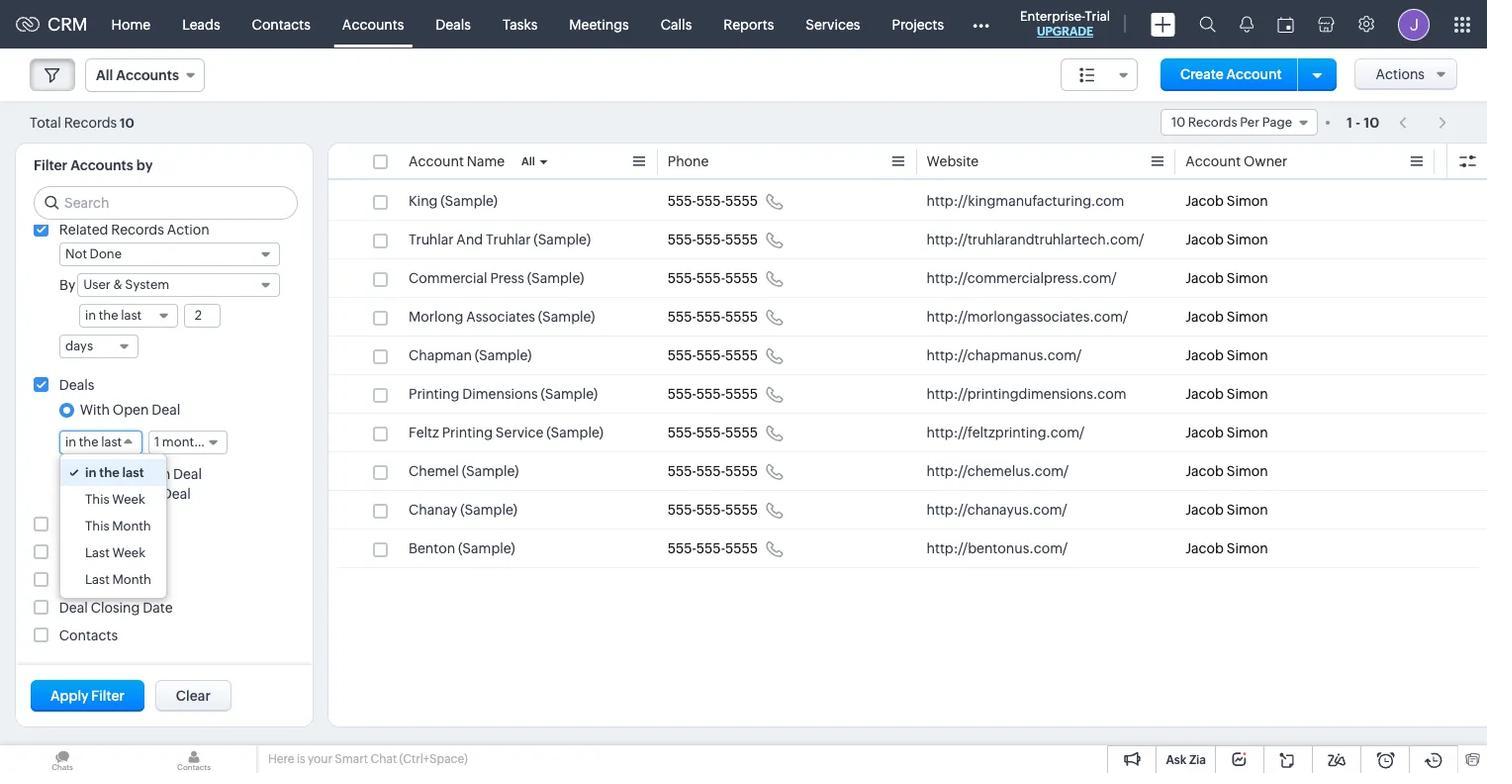 Task type: describe. For each thing, give the bounding box(es) containing it.
jacob for http://bentonus.com/
[[1186, 540, 1224, 556]]

smart
[[335, 752, 368, 766]]

filter for filter accounts by
[[34, 157, 67, 173]]

last week
[[85, 546, 145, 561]]

filter by fields button
[[16, 656, 313, 691]]

http://kingmanufacturing.com link
[[927, 191, 1125, 211]]

simon for http://chemelus.com/
[[1227, 463, 1269, 479]]

this month
[[85, 519, 151, 534]]

this month option
[[60, 513, 166, 540]]

1 horizontal spatial contacts
[[252, 16, 311, 32]]

month for last month
[[112, 572, 151, 587]]

printing dimensions (sample) link
[[409, 384, 598, 404]]

chanay
[[409, 502, 458, 518]]

in for in the last field
[[65, 435, 76, 450]]

1 vertical spatial deals
[[59, 377, 94, 393]]

5555 for http://chapmanus.com/
[[726, 347, 758, 363]]

meetings
[[569, 16, 629, 32]]

by
[[136, 157, 153, 173]]

associates
[[466, 309, 535, 325]]

555-555-5555 for chapman (sample)
[[668, 347, 758, 363]]

last month
[[85, 572, 151, 587]]

1 vertical spatial printing
[[442, 425, 493, 440]]

last inside field
[[101, 435, 122, 450]]

filter accounts by
[[34, 157, 153, 173]]

commercial press (sample) link
[[409, 268, 584, 288]]

clear
[[176, 688, 211, 704]]

crm link
[[16, 14, 88, 35]]

chapman (sample) link
[[409, 345, 532, 365]]

5555 for http://kingmanufacturing.com
[[726, 193, 758, 209]]

555-555-5555 for feltz printing service (sample)
[[668, 425, 758, 440]]

king (sample) link
[[409, 191, 498, 211]]

and
[[457, 232, 483, 247]]

jacob for http://kingmanufacturing.com
[[1186, 193, 1224, 209]]

apply
[[50, 688, 89, 704]]

simon for http://commercialpress.com/
[[1227, 270, 1269, 286]]

http://printingdimensions.com
[[927, 386, 1127, 402]]

truhlar and truhlar (sample) link
[[409, 230, 591, 249]]

morlong
[[409, 309, 464, 325]]

http://feltzprinting.com/
[[927, 425, 1085, 440]]

simon for http://feltzprinting.com/
[[1227, 425, 1269, 440]]

any
[[134, 486, 159, 502]]

in the last inside field
[[65, 435, 122, 450]]

enterprise-trial upgrade
[[1021, 9, 1111, 39]]

leads link
[[166, 0, 236, 48]]

5555 for http://commercialpress.com/
[[726, 270, 758, 286]]

(sample) up printing dimensions (sample)
[[475, 347, 532, 363]]

zia
[[1190, 753, 1207, 767]]

the for list box containing in the last
[[99, 466, 120, 480]]

1
[[1347, 114, 1353, 130]]

http://chanayus.com/
[[927, 502, 1068, 518]]

last for last month
[[85, 572, 110, 587]]

in the last inside option
[[85, 466, 144, 480]]

http://commercialpress.com/ link
[[927, 268, 1117, 288]]

actions
[[1376, 66, 1425, 82]]

deal down deal stage
[[59, 572, 88, 588]]

projects link
[[876, 0, 960, 48]]

5555 for http://bentonus.com/
[[726, 540, 758, 556]]

stage
[[91, 544, 128, 560]]

your
[[308, 752, 333, 766]]

1 - 10
[[1347, 114, 1380, 130]]

jacob simon for http://truhlarandtruhlartech.com/
[[1186, 232, 1269, 247]]

calls link
[[645, 0, 708, 48]]

week for this week
[[112, 492, 145, 507]]

calls
[[661, 16, 692, 32]]

deals link
[[420, 0, 487, 48]]

king (sample)
[[409, 193, 498, 209]]

(sample) up and
[[441, 193, 498, 209]]

home link
[[96, 0, 166, 48]]

related
[[59, 222, 108, 238]]

simon for http://chanayus.com/
[[1227, 502, 1269, 518]]

http://morlongassociates.com/ link
[[927, 307, 1129, 327]]

last week option
[[60, 540, 166, 567]]

jacob for http://chanayus.com/
[[1186, 502, 1224, 518]]

services link
[[790, 0, 876, 48]]

phone
[[668, 153, 709, 169]]

enterprise-
[[1021, 9, 1085, 24]]

open for without
[[134, 466, 170, 482]]

without any deal
[[80, 486, 191, 502]]

555-555-5555 for truhlar and truhlar (sample)
[[668, 232, 758, 247]]

chemel (sample) link
[[409, 461, 519, 481]]

projects
[[892, 16, 944, 32]]

king
[[409, 193, 438, 209]]

chanay (sample) link
[[409, 500, 518, 520]]

reports link
[[708, 0, 790, 48]]

jacob for http://printingdimensions.com
[[1186, 386, 1224, 402]]

in the last option
[[60, 460, 166, 486]]

related records action
[[59, 222, 209, 238]]

555-555-5555 for benton (sample)
[[668, 540, 758, 556]]

total
[[30, 114, 61, 130]]

this for this month
[[85, 519, 109, 534]]

jacob simon for http://chapmanus.com/
[[1186, 347, 1269, 363]]

list box containing in the last
[[60, 455, 166, 598]]

(sample) up commercial press (sample)
[[534, 232, 591, 247]]

chapman
[[409, 347, 472, 363]]

-
[[1356, 114, 1361, 130]]

action
[[167, 222, 209, 238]]

0 vertical spatial accounts
[[342, 16, 404, 32]]

http://chapmanus.com/ link
[[927, 345, 1082, 365]]

5555 for http://chemelus.com/
[[726, 463, 758, 479]]

home
[[111, 16, 151, 32]]

is
[[297, 752, 305, 766]]

http://bentonus.com/ link
[[927, 538, 1068, 558]]

by inside filter by fields 'dropdown button'
[[90, 665, 108, 682]]

deal owner
[[59, 572, 135, 588]]

jacob for http://truhlarandtruhlartech.com/
[[1186, 232, 1224, 247]]

jacob simon for http://chemelus.com/
[[1186, 463, 1269, 479]]

truhlar and truhlar (sample)
[[409, 232, 591, 247]]

deal down deal owner
[[59, 600, 88, 616]]

apply filter button
[[31, 680, 144, 712]]

2 truhlar from the left
[[486, 232, 531, 247]]

filter for filter by fields
[[50, 665, 87, 682]]

http://commercialpress.com/
[[927, 270, 1117, 286]]

tasks link
[[487, 0, 554, 48]]

simon for http://bentonus.com/
[[1227, 540, 1269, 556]]

jacob simon for http://chanayus.com/
[[1186, 502, 1269, 518]]

(sample) down feltz printing service (sample)
[[462, 463, 519, 479]]

deal right any
[[162, 486, 191, 502]]

signals image
[[1240, 16, 1254, 33]]

deal up without open deal
[[152, 402, 180, 418]]

total records 10
[[30, 114, 134, 130]]

chanay (sample)
[[409, 502, 518, 518]]

deal stage
[[59, 544, 128, 560]]

jacob simon for http://bentonus.com/
[[1186, 540, 1269, 556]]

feltz
[[409, 425, 439, 440]]

jacob simon for http://commercialpress.com/
[[1186, 270, 1269, 286]]

last month option
[[60, 567, 166, 593]]

last for last week
[[85, 546, 110, 561]]

chats image
[[0, 745, 125, 773]]

http://chemelus.com/
[[927, 463, 1069, 479]]

printing dimensions (sample)
[[409, 386, 598, 402]]

in the last field
[[59, 431, 143, 455]]

deal up without any deal
[[173, 466, 202, 482]]

website
[[927, 153, 979, 169]]

jacob for http://morlongassociates.com/
[[1186, 309, 1224, 325]]

(sample) right the press at the top left of page
[[527, 270, 584, 286]]



Task type: vqa. For each thing, say whether or not it's contained in the screenshot.


Task type: locate. For each thing, give the bounding box(es) containing it.
filter inside 'dropdown button'
[[50, 665, 87, 682]]

deal closing date
[[59, 600, 173, 616]]

http://printingdimensions.com link
[[927, 384, 1127, 404]]

jacob simon for http://feltzprinting.com/
[[1186, 425, 1269, 440]]

http://feltzprinting.com/ link
[[927, 423, 1085, 442]]

here is your smart chat (ctrl+space)
[[268, 752, 468, 766]]

chapman (sample)
[[409, 347, 532, 363]]

0 vertical spatial contacts
[[252, 16, 311, 32]]

0 vertical spatial owner
[[1244, 153, 1288, 169]]

list box
[[60, 455, 166, 598]]

contacts link
[[236, 0, 326, 48]]

6 jacob from the top
[[1186, 386, 1224, 402]]

2 jacob from the top
[[1186, 232, 1224, 247]]

0 horizontal spatial contacts
[[59, 628, 118, 643]]

last inside option
[[85, 572, 110, 587]]

benton
[[409, 540, 456, 556]]

contacts right leads
[[252, 16, 311, 32]]

without for without open deal
[[80, 466, 131, 482]]

month inside the last month option
[[112, 572, 151, 587]]

0 vertical spatial filter
[[34, 157, 67, 173]]

open
[[113, 402, 149, 418], [134, 466, 170, 482]]

create account
[[1181, 66, 1283, 82]]

feltz printing service (sample) link
[[409, 423, 604, 442]]

this up deal amount
[[85, 492, 109, 507]]

5 5555 from the top
[[726, 347, 758, 363]]

3 jacob from the top
[[1186, 270, 1224, 286]]

555-555-5555 for chemel (sample)
[[668, 463, 758, 479]]

last up deal owner
[[85, 546, 110, 561]]

owner down 'create account' button
[[1244, 153, 1288, 169]]

jacob simon for http://printingdimensions.com
[[1186, 386, 1269, 402]]

0 horizontal spatial deals
[[59, 377, 94, 393]]

week inside option
[[112, 492, 145, 507]]

1 5555 from the top
[[726, 193, 758, 209]]

0 vertical spatial deals
[[436, 16, 471, 32]]

0 vertical spatial records
[[64, 114, 117, 130]]

apply filter
[[50, 688, 125, 704]]

navigation
[[1390, 108, 1458, 137]]

0 vertical spatial in
[[65, 435, 76, 450]]

jacob
[[1186, 193, 1224, 209], [1186, 232, 1224, 247], [1186, 270, 1224, 286], [1186, 309, 1224, 325], [1186, 347, 1224, 363], [1186, 386, 1224, 402], [1186, 425, 1224, 440], [1186, 463, 1224, 479], [1186, 502, 1224, 518], [1186, 540, 1224, 556]]

6 simon from the top
[[1227, 386, 1269, 402]]

5555 for http://feltzprinting.com/
[[726, 425, 758, 440]]

week up amount on the bottom left
[[112, 492, 145, 507]]

jacob simon for http://kingmanufacturing.com
[[1186, 193, 1269, 209]]

in down in the last field
[[85, 466, 97, 480]]

1 without from the top
[[80, 466, 131, 482]]

0 vertical spatial in the last
[[65, 435, 122, 450]]

reports
[[724, 16, 774, 32]]

2 without from the top
[[80, 486, 131, 502]]

8 jacob simon from the top
[[1186, 463, 1269, 479]]

this week
[[85, 492, 145, 507]]

week inside option
[[112, 546, 145, 561]]

5 jacob simon from the top
[[1186, 347, 1269, 363]]

7 555-555-5555 from the top
[[668, 425, 758, 440]]

morlong associates (sample) link
[[409, 307, 595, 327]]

filter down filter by fields
[[91, 688, 125, 704]]

9 jacob from the top
[[1186, 502, 1224, 518]]

chemel (sample)
[[409, 463, 519, 479]]

last inside option
[[122, 466, 144, 480]]

jacob for http://chemelus.com/
[[1186, 463, 1224, 479]]

555-555-5555
[[668, 193, 758, 209], [668, 232, 758, 247], [668, 270, 758, 286], [668, 309, 758, 325], [668, 347, 758, 363], [668, 386, 758, 402], [668, 425, 758, 440], [668, 463, 758, 479], [668, 502, 758, 518], [668, 540, 758, 556]]

account for account name
[[409, 153, 464, 169]]

row group containing king (sample)
[[329, 182, 1488, 568]]

morlong associates (sample)
[[409, 309, 595, 325]]

http://kingmanufacturing.com
[[927, 193, 1125, 209]]

2 week from the top
[[112, 546, 145, 561]]

filter up apply at left
[[50, 665, 87, 682]]

0 horizontal spatial by
[[59, 277, 75, 293]]

1 this from the top
[[85, 492, 109, 507]]

6 5555 from the top
[[726, 386, 758, 402]]

jacob simon for http://morlongassociates.com/
[[1186, 309, 1269, 325]]

3 555-555-5555 from the top
[[668, 270, 758, 286]]

10 for 1 - 10
[[1364, 114, 1380, 130]]

the inside option
[[99, 466, 120, 480]]

account for account owner
[[1186, 153, 1241, 169]]

5 simon from the top
[[1227, 347, 1269, 363]]

create account button
[[1161, 58, 1302, 91]]

6 jacob simon from the top
[[1186, 386, 1269, 402]]

this inside option
[[85, 519, 109, 534]]

last down deal stage
[[85, 572, 110, 587]]

http://truhlarandtruhlartech.com/
[[927, 232, 1145, 247]]

open for with
[[113, 402, 149, 418]]

555-555-5555 for morlong associates (sample)
[[668, 309, 758, 325]]

closing
[[91, 600, 140, 616]]

contacts
[[252, 16, 311, 32], [59, 628, 118, 643]]

1 vertical spatial filter
[[50, 665, 87, 682]]

row group
[[329, 182, 1488, 568]]

4 5555 from the top
[[726, 309, 758, 325]]

filter inside button
[[91, 688, 125, 704]]

1 vertical spatial in
[[85, 466, 97, 480]]

1 vertical spatial month
[[112, 572, 151, 587]]

10 5555 from the top
[[726, 540, 758, 556]]

0 vertical spatial open
[[113, 402, 149, 418]]

5 jacob from the top
[[1186, 347, 1224, 363]]

signals element
[[1228, 0, 1266, 49]]

7 simon from the top
[[1227, 425, 1269, 440]]

without open deal
[[80, 466, 202, 482]]

this up deal stage
[[85, 519, 109, 534]]

1 vertical spatial without
[[80, 486, 131, 502]]

10 555-555-5555 from the top
[[668, 540, 758, 556]]

accounts left by
[[70, 157, 133, 173]]

accounts left deals link
[[342, 16, 404, 32]]

account down 'signals' image
[[1227, 66, 1283, 82]]

8 simon from the top
[[1227, 463, 1269, 479]]

last up in the last option
[[101, 435, 122, 450]]

1 jacob simon from the top
[[1186, 193, 1269, 209]]

deals left 'tasks' link
[[436, 16, 471, 32]]

in inside field
[[65, 435, 76, 450]]

month up last week
[[112, 519, 151, 534]]

by down related
[[59, 277, 75, 293]]

0 horizontal spatial 10
[[120, 115, 134, 130]]

8 5555 from the top
[[726, 463, 758, 479]]

deal left stage
[[59, 544, 88, 560]]

5555 for http://morlongassociates.com/
[[726, 309, 758, 325]]

trial
[[1085, 9, 1111, 24]]

owner down last week option
[[91, 572, 135, 588]]

benton (sample) link
[[409, 538, 515, 558]]

9 5555 from the top
[[726, 502, 758, 518]]

records up filter accounts by
[[64, 114, 117, 130]]

2 month from the top
[[112, 572, 151, 587]]

10 for total records 10
[[120, 115, 134, 130]]

0 horizontal spatial the
[[79, 435, 99, 450]]

(sample) down 'chanay (sample)' link
[[458, 540, 515, 556]]

7 jacob from the top
[[1186, 425, 1224, 440]]

4 jacob from the top
[[1186, 309, 1224, 325]]

commercial
[[409, 270, 488, 286]]

http://chemelus.com/ link
[[927, 461, 1069, 481]]

1 horizontal spatial truhlar
[[486, 232, 531, 247]]

with
[[80, 402, 110, 418]]

5555 for http://printingdimensions.com
[[726, 386, 758, 402]]

simon for http://truhlarandtruhlartech.com/
[[1227, 232, 1269, 247]]

5555 for http://truhlarandtruhlartech.com/
[[726, 232, 758, 247]]

truhlar left and
[[409, 232, 454, 247]]

in up in the last option
[[65, 435, 76, 450]]

without
[[80, 466, 131, 482], [80, 486, 131, 502]]

jacob for http://feltzprinting.com/
[[1186, 425, 1224, 440]]

http://bentonus.com/
[[927, 540, 1068, 556]]

555-555-5555 for printing dimensions (sample)
[[668, 386, 758, 402]]

1 vertical spatial owner
[[91, 572, 135, 588]]

dimensions
[[462, 386, 538, 402]]

owner
[[1244, 153, 1288, 169], [91, 572, 135, 588]]

0 vertical spatial without
[[80, 466, 131, 482]]

0 horizontal spatial accounts
[[70, 157, 133, 173]]

search image
[[1200, 16, 1216, 33]]

without up the this week option
[[80, 466, 131, 482]]

1 horizontal spatial in
[[85, 466, 97, 480]]

without up deal amount
[[80, 486, 131, 502]]

1 vertical spatial week
[[112, 546, 145, 561]]

0 vertical spatial month
[[112, 519, 151, 534]]

deal up deal stage
[[59, 517, 88, 533]]

10 right -
[[1364, 114, 1380, 130]]

1 horizontal spatial deals
[[436, 16, 471, 32]]

last up without any deal
[[122, 466, 144, 480]]

contacts down closing on the left bottom
[[59, 628, 118, 643]]

0 horizontal spatial in
[[65, 435, 76, 450]]

1 horizontal spatial accounts
[[342, 16, 404, 32]]

simon for http://morlongassociates.com/
[[1227, 309, 1269, 325]]

0 vertical spatial the
[[79, 435, 99, 450]]

0 vertical spatial by
[[59, 277, 75, 293]]

records down search text box
[[111, 222, 164, 238]]

1 jacob from the top
[[1186, 193, 1224, 209]]

simon for http://kingmanufacturing.com
[[1227, 193, 1269, 209]]

5555
[[726, 193, 758, 209], [726, 232, 758, 247], [726, 270, 758, 286], [726, 309, 758, 325], [726, 347, 758, 363], [726, 386, 758, 402], [726, 425, 758, 440], [726, 463, 758, 479], [726, 502, 758, 518], [726, 540, 758, 556]]

crm
[[48, 14, 88, 35]]

3 jacob simon from the top
[[1186, 270, 1269, 286]]

the for in the last field
[[79, 435, 99, 450]]

tasks
[[503, 16, 538, 32]]

(sample) right associates
[[538, 309, 595, 325]]

1 truhlar from the left
[[409, 232, 454, 247]]

555-555-5555 for chanay (sample)
[[668, 502, 758, 518]]

2 vertical spatial filter
[[91, 688, 125, 704]]

simon for http://printingdimensions.com
[[1227, 386, 1269, 402]]

contacts image
[[132, 745, 256, 773]]

in the last up this week
[[85, 466, 144, 480]]

http://truhlarandtruhlartech.com/ link
[[927, 230, 1145, 249]]

truhlar up the press at the top left of page
[[486, 232, 531, 247]]

month
[[112, 519, 151, 534], [112, 572, 151, 587]]

http://morlongassociates.com/
[[927, 309, 1129, 325]]

accounts
[[342, 16, 404, 32], [70, 157, 133, 173]]

1 horizontal spatial the
[[99, 466, 120, 480]]

1 vertical spatial contacts
[[59, 628, 118, 643]]

open right "with"
[[113, 402, 149, 418]]

1 vertical spatial the
[[99, 466, 120, 480]]

9 simon from the top
[[1227, 502, 1269, 518]]

(sample) right service
[[547, 425, 604, 440]]

without for without any deal
[[80, 486, 131, 502]]

1 vertical spatial records
[[111, 222, 164, 238]]

all
[[522, 155, 535, 167]]

5555 for http://chanayus.com/
[[726, 502, 758, 518]]

month down last week
[[112, 572, 151, 587]]

last
[[101, 435, 122, 450], [122, 466, 144, 480]]

9 jacob simon from the top
[[1186, 502, 1269, 518]]

10 up filter accounts by
[[120, 115, 134, 130]]

here
[[268, 752, 294, 766]]

search element
[[1188, 0, 1228, 49]]

1 vertical spatial this
[[85, 519, 109, 534]]

1 horizontal spatial 10
[[1364, 114, 1380, 130]]

this for this week
[[85, 492, 109, 507]]

7 jacob simon from the top
[[1186, 425, 1269, 440]]

in for list box containing in the last
[[85, 466, 97, 480]]

account up king
[[409, 153, 464, 169]]

simon for http://chapmanus.com/
[[1227, 347, 1269, 363]]

9 555-555-5555 from the top
[[668, 502, 758, 518]]

None text field
[[185, 305, 220, 327]]

2 jacob simon from the top
[[1186, 232, 1269, 247]]

simon
[[1227, 193, 1269, 209], [1227, 232, 1269, 247], [1227, 270, 1269, 286], [1227, 309, 1269, 325], [1227, 347, 1269, 363], [1227, 386, 1269, 402], [1227, 425, 1269, 440], [1227, 463, 1269, 479], [1227, 502, 1269, 518], [1227, 540, 1269, 556]]

in inside option
[[85, 466, 97, 480]]

open up any
[[134, 466, 170, 482]]

2 this from the top
[[85, 519, 109, 534]]

10 jacob from the top
[[1186, 540, 1224, 556]]

printing up chemel (sample) link at the bottom left of page
[[442, 425, 493, 440]]

this week option
[[60, 486, 166, 513]]

commercial press (sample)
[[409, 270, 584, 286]]

1 horizontal spatial owner
[[1244, 153, 1288, 169]]

deals up "with"
[[59, 377, 94, 393]]

records for 10
[[64, 114, 117, 130]]

amount
[[91, 517, 143, 533]]

555-555-5555 for commercial press (sample)
[[668, 270, 758, 286]]

leads
[[182, 16, 220, 32]]

0 horizontal spatial truhlar
[[409, 232, 454, 247]]

2 5555 from the top
[[726, 232, 758, 247]]

jacob for http://chapmanus.com/
[[1186, 347, 1224, 363]]

records for action
[[111, 222, 164, 238]]

3 simon from the top
[[1227, 270, 1269, 286]]

jacob simon
[[1186, 193, 1269, 209], [1186, 232, 1269, 247], [1186, 270, 1269, 286], [1186, 309, 1269, 325], [1186, 347, 1269, 363], [1186, 386, 1269, 402], [1186, 425, 1269, 440], [1186, 463, 1269, 479], [1186, 502, 1269, 518], [1186, 540, 1269, 556]]

in
[[65, 435, 76, 450], [85, 466, 97, 480]]

0 vertical spatial this
[[85, 492, 109, 507]]

by
[[59, 277, 75, 293], [90, 665, 108, 682]]

4 simon from the top
[[1227, 309, 1269, 325]]

ask zia
[[1166, 753, 1207, 767]]

10 inside total records 10
[[120, 115, 134, 130]]

benton (sample)
[[409, 540, 515, 556]]

1 week from the top
[[112, 492, 145, 507]]

(ctrl+space)
[[399, 752, 468, 766]]

filter by fields
[[50, 665, 153, 682]]

(sample) down chemel (sample) link at the bottom left of page
[[461, 502, 518, 518]]

2 simon from the top
[[1227, 232, 1269, 247]]

2 555-555-5555 from the top
[[668, 232, 758, 247]]

jacob for http://commercialpress.com/
[[1186, 270, 1224, 286]]

the inside field
[[79, 435, 99, 450]]

0 vertical spatial last
[[101, 435, 122, 450]]

1 last from the top
[[85, 546, 110, 561]]

0 vertical spatial week
[[112, 492, 145, 507]]

1 vertical spatial last
[[85, 572, 110, 587]]

(sample) up service
[[541, 386, 598, 402]]

week for last week
[[112, 546, 145, 561]]

by up apply filter
[[90, 665, 108, 682]]

month for this month
[[112, 519, 151, 534]]

8 555-555-5555 from the top
[[668, 463, 758, 479]]

1 vertical spatial in the last
[[85, 466, 144, 480]]

account down create at top
[[1186, 153, 1241, 169]]

10 simon from the top
[[1227, 540, 1269, 556]]

0 vertical spatial printing
[[409, 386, 460, 402]]

feltz printing service (sample)
[[409, 425, 604, 440]]

in the last down "with"
[[65, 435, 122, 450]]

7 5555 from the top
[[726, 425, 758, 440]]

deals
[[436, 16, 471, 32], [59, 377, 94, 393]]

deal
[[152, 402, 180, 418], [173, 466, 202, 482], [162, 486, 191, 502], [59, 517, 88, 533], [59, 544, 88, 560], [59, 572, 88, 588], [59, 600, 88, 616]]

records
[[64, 114, 117, 130], [111, 222, 164, 238]]

filter down the "total"
[[34, 157, 67, 173]]

1 vertical spatial open
[[134, 466, 170, 482]]

month inside this month option
[[112, 519, 151, 534]]

chemel
[[409, 463, 459, 479]]

6 555-555-5555 from the top
[[668, 386, 758, 402]]

1 vertical spatial by
[[90, 665, 108, 682]]

printing down chapman
[[409, 386, 460, 402]]

1 555-555-5555 from the top
[[668, 193, 758, 209]]

upgrade
[[1037, 25, 1094, 39]]

http://chapmanus.com/
[[927, 347, 1082, 363]]

4 555-555-5555 from the top
[[668, 309, 758, 325]]

the down "with"
[[79, 435, 99, 450]]

owner for deal owner
[[91, 572, 135, 588]]

this inside option
[[85, 492, 109, 507]]

555-555-5555 for king (sample)
[[668, 193, 758, 209]]

5 555-555-5555 from the top
[[668, 347, 758, 363]]

account
[[1227, 66, 1283, 82], [409, 153, 464, 169], [1186, 153, 1241, 169]]

last inside option
[[85, 546, 110, 561]]

Search text field
[[35, 187, 297, 219]]

1 simon from the top
[[1227, 193, 1269, 209]]

0 vertical spatial last
[[85, 546, 110, 561]]

account owner
[[1186, 153, 1288, 169]]

1 vertical spatial accounts
[[70, 157, 133, 173]]

4 jacob simon from the top
[[1186, 309, 1269, 325]]

10 jacob simon from the top
[[1186, 540, 1269, 556]]

owner for account owner
[[1244, 153, 1288, 169]]

3 5555 from the top
[[726, 270, 758, 286]]

week up the last month
[[112, 546, 145, 561]]

account name
[[409, 153, 505, 169]]

8 jacob from the top
[[1186, 463, 1224, 479]]

account inside button
[[1227, 66, 1283, 82]]

1 vertical spatial last
[[122, 466, 144, 480]]

0 horizontal spatial owner
[[91, 572, 135, 588]]

1 horizontal spatial by
[[90, 665, 108, 682]]

meetings link
[[554, 0, 645, 48]]

2 last from the top
[[85, 572, 110, 587]]

create
[[1181, 66, 1224, 82]]

1 month from the top
[[112, 519, 151, 534]]

the up the this week option
[[99, 466, 120, 480]]



